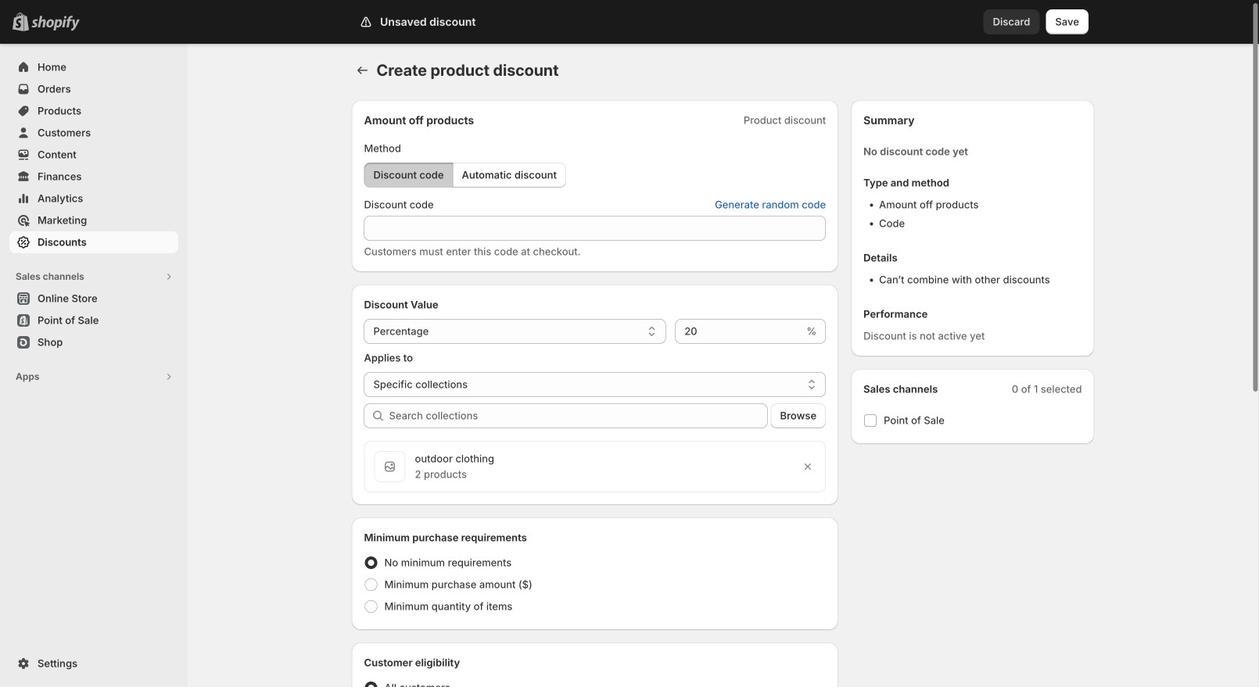 Task type: vqa. For each thing, say whether or not it's contained in the screenshot.
search collections text box
yes



Task type: describe. For each thing, give the bounding box(es) containing it.
shopify image
[[31, 15, 80, 31]]

Search collections text field
[[389, 404, 768, 429]]



Task type: locate. For each thing, give the bounding box(es) containing it.
None text field
[[675, 319, 804, 344]]

None text field
[[364, 216, 826, 241]]



